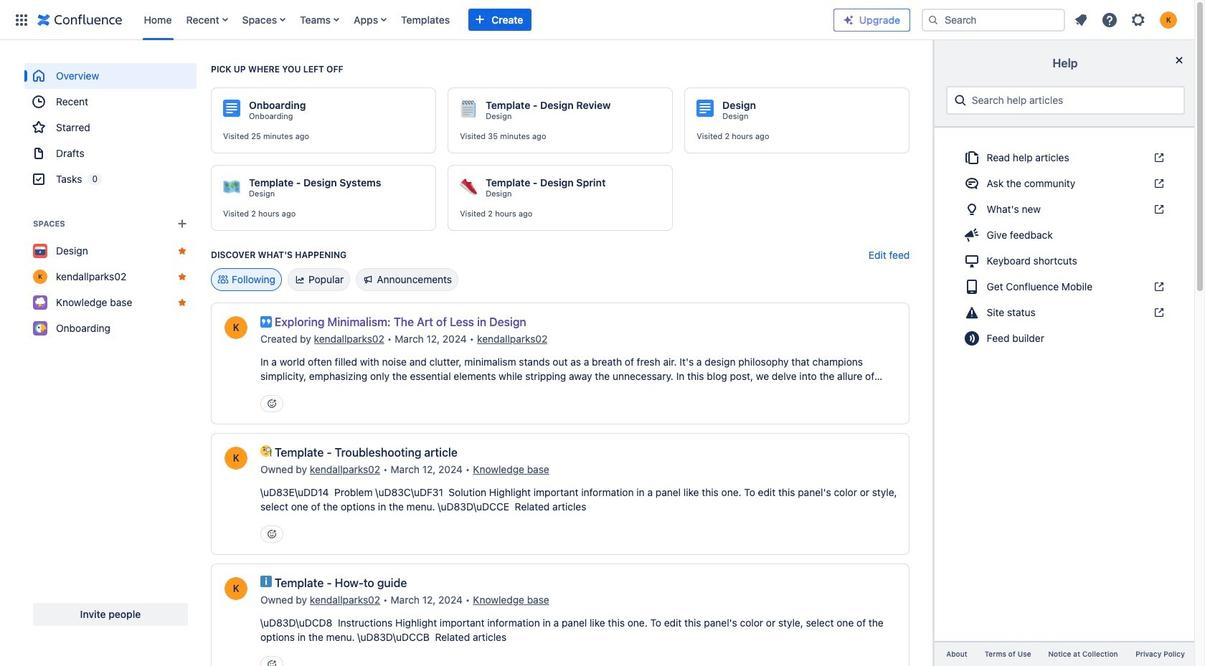 Task type: vqa. For each thing, say whether or not it's contained in the screenshot.
Documents icon
yes



Task type: describe. For each thing, give the bounding box(es) containing it.
search image
[[928, 14, 940, 25]]

comment icon image
[[964, 175, 981, 192]]

Search field
[[922, 8, 1066, 31]]

warning icon image
[[964, 304, 981, 322]]

help icon image
[[1102, 11, 1119, 28]]

1 add reaction image from the top
[[266, 398, 278, 410]]

global element
[[9, 0, 834, 40]]

2 add reaction image from the top
[[266, 529, 278, 540]]

more information about kendallparks02 image for 2nd add reaction image from the bottom
[[223, 315, 249, 341]]

more information about kendallparks02 image for add reaction icon
[[223, 576, 249, 602]]

add reaction image
[[266, 660, 278, 667]]

list for premium icon
[[1069, 7, 1186, 33]]

Search help articles field
[[968, 88, 1179, 113]]

create a space image
[[174, 215, 191, 233]]

mobile icon image
[[964, 278, 981, 296]]

shortcut icon image for the mobile icon
[[1152, 281, 1166, 293]]

close image
[[1172, 52, 1189, 69]]



Task type: locate. For each thing, give the bounding box(es) containing it.
2 shortcut icon image from the top
[[1152, 178, 1166, 189]]

confluence image
[[37, 11, 122, 28], [37, 11, 122, 28]]

2 vertical spatial more information about kendallparks02 image
[[223, 576, 249, 602]]

lightbulb icon image
[[964, 201, 981, 218]]

0 horizontal spatial list
[[137, 0, 834, 40]]

1 horizontal spatial list
[[1069, 7, 1186, 33]]

1 vertical spatial add reaction image
[[266, 529, 278, 540]]

:athletic_shoe: image
[[460, 178, 477, 195], [460, 178, 477, 195]]

1 more information about kendallparks02 image from the top
[[223, 315, 249, 341]]

shortcut icon image for lightbulb icon
[[1152, 204, 1166, 215]]

documents icon image
[[964, 149, 981, 167]]

2 more information about kendallparks02 image from the top
[[223, 446, 249, 472]]

1 vertical spatial more information about kendallparks02 image
[[223, 446, 249, 472]]

shortcut icon image for "warning icon"
[[1152, 307, 1166, 319]]

banner
[[0, 0, 1195, 40]]

more information about kendallparks02 image
[[223, 315, 249, 341], [223, 446, 249, 472], [223, 576, 249, 602]]

screen icon image
[[964, 253, 981, 270]]

group
[[24, 63, 197, 192]]

2 unstar this space image from the top
[[177, 271, 188, 283]]

notification icon image
[[1073, 11, 1090, 28]]

3 shortcut icon image from the top
[[1152, 204, 1166, 215]]

3 more information about kendallparks02 image from the top
[[223, 576, 249, 602]]

add reaction image
[[266, 398, 278, 410], [266, 529, 278, 540]]

settings icon image
[[1130, 11, 1148, 28]]

feedback icon image
[[964, 227, 981, 244]]

3 unstar this space image from the top
[[177, 297, 188, 309]]

0 vertical spatial add reaction image
[[266, 398, 278, 410]]

5 shortcut icon image from the top
[[1152, 307, 1166, 319]]

2 vertical spatial unstar this space image
[[177, 297, 188, 309]]

appswitcher icon image
[[13, 11, 30, 28]]

1 shortcut icon image from the top
[[1152, 152, 1166, 164]]

:notepad_spiral: image
[[460, 100, 477, 118], [460, 100, 477, 118]]

more information about kendallparks02 image for 2nd add reaction image
[[223, 446, 249, 472]]

unstar this space image
[[177, 245, 188, 257], [177, 271, 188, 283], [177, 297, 188, 309]]

your profile and preferences image
[[1161, 11, 1178, 28]]

premium image
[[843, 14, 855, 25]]

1 unstar this space image from the top
[[177, 245, 188, 257]]

0 vertical spatial unstar this space image
[[177, 245, 188, 257]]

shortcut icon image
[[1152, 152, 1166, 164], [1152, 178, 1166, 189], [1152, 204, 1166, 215], [1152, 281, 1166, 293], [1152, 307, 1166, 319]]

shortcut icon image for the comment icon
[[1152, 178, 1166, 189]]

:face_with_monocle: image
[[261, 446, 272, 457], [261, 446, 272, 457]]

shortcut icon image for 'documents icon'
[[1152, 152, 1166, 164]]

4 shortcut icon image from the top
[[1152, 281, 1166, 293]]

1 vertical spatial unstar this space image
[[177, 271, 188, 283]]

0 vertical spatial more information about kendallparks02 image
[[223, 315, 249, 341]]

signal icon image
[[964, 330, 981, 347]]

list for 'appswitcher icon' on the left of the page
[[137, 0, 834, 40]]

:map: image
[[223, 178, 240, 195], [223, 178, 240, 195]]

None search field
[[922, 8, 1066, 31]]

list
[[137, 0, 834, 40], [1069, 7, 1186, 33]]

:information_source: image
[[261, 576, 272, 588], [261, 576, 272, 588]]



